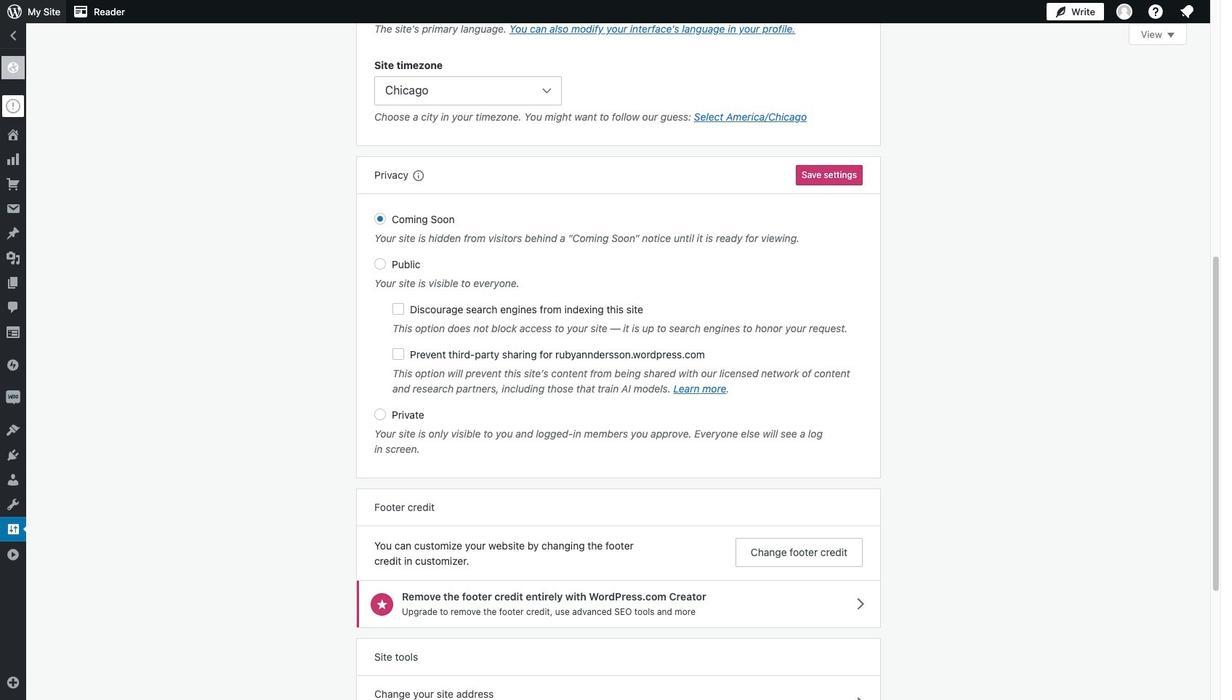 Task type: describe. For each thing, give the bounding box(es) containing it.
2 group from the top
[[375, 57, 863, 128]]

3 group from the top
[[375, 212, 863, 461]]

2 img image from the top
[[6, 391, 20, 405]]



Task type: vqa. For each thing, say whether or not it's contained in the screenshot.
credit_card image
no



Task type: locate. For each thing, give the bounding box(es) containing it.
2 vertical spatial group
[[375, 212, 863, 461]]

1 vertical spatial group
[[375, 57, 863, 128]]

None checkbox
[[393, 304, 404, 315], [393, 349, 404, 360], [393, 304, 404, 315], [393, 349, 404, 360]]

manage your notifications image
[[1179, 3, 1196, 20]]

my profile image
[[1117, 4, 1133, 20]]

None radio
[[375, 213, 386, 225], [375, 258, 386, 270], [375, 409, 386, 421], [375, 213, 386, 225], [375, 258, 386, 270], [375, 409, 386, 421]]

img image
[[6, 358, 20, 372], [6, 391, 20, 405]]

1 vertical spatial img image
[[6, 391, 20, 405]]

0 vertical spatial group
[[375, 0, 863, 40]]

1 group from the top
[[375, 0, 863, 40]]

help image
[[1148, 3, 1165, 20]]

closed image
[[1168, 33, 1175, 38]]

1 img image from the top
[[6, 358, 20, 372]]

more information image
[[412, 169, 425, 182]]

0 vertical spatial img image
[[6, 358, 20, 372]]

group
[[375, 0, 863, 40], [375, 57, 863, 128], [375, 212, 863, 461]]



